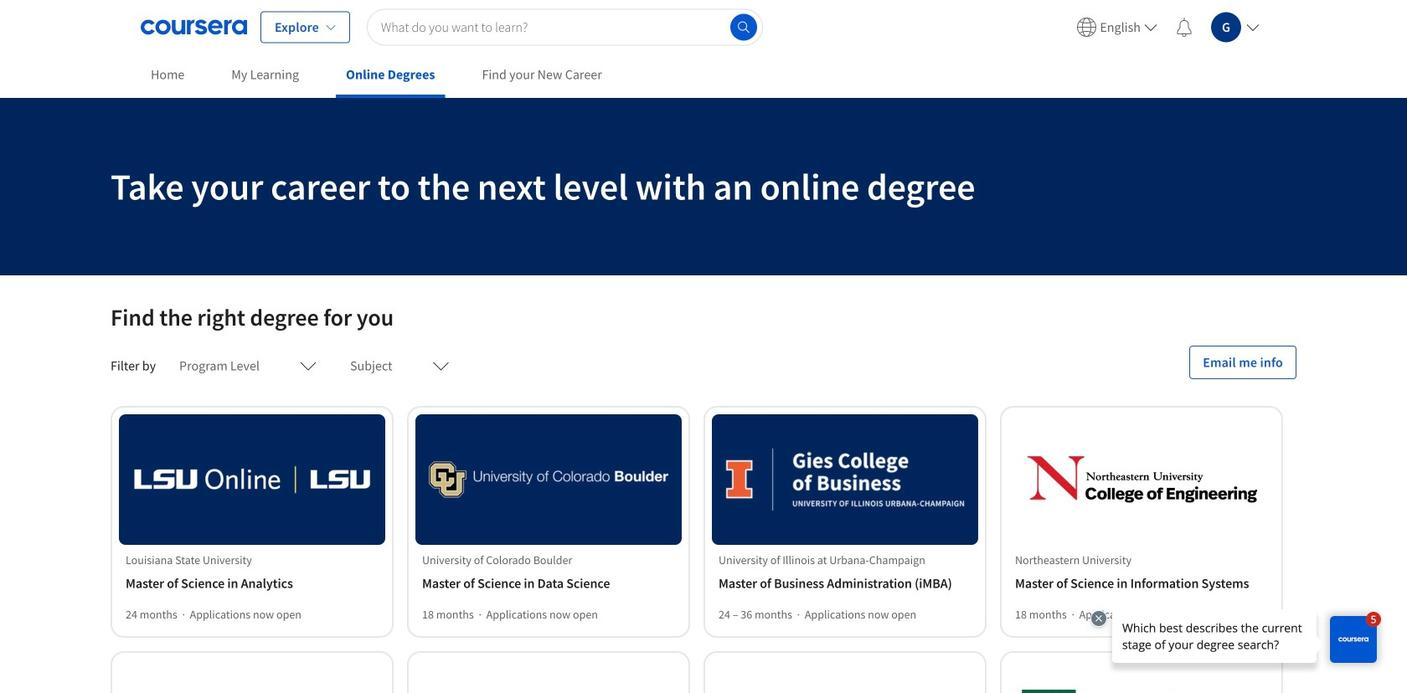 Task type: locate. For each thing, give the bounding box(es) containing it.
None search field
[[367, 9, 763, 46]]

coursera image
[[141, 14, 247, 41]]

What do you want to learn? text field
[[367, 9, 763, 46]]



Task type: vqa. For each thing, say whether or not it's contained in the screenshot.
are inside etwork. It's a type of machine learning model called a neural network, specially designed to imitate the structure and function of a human brain. For this reason, neural networks in machine learning are sometimes referred to as artificial neural networks (ANNs). This technology is the basis of deep learning, a subcategory of machine learning (ML) capable of recognizing complex patterns in varying data types such as images, sounds, and text.
no



